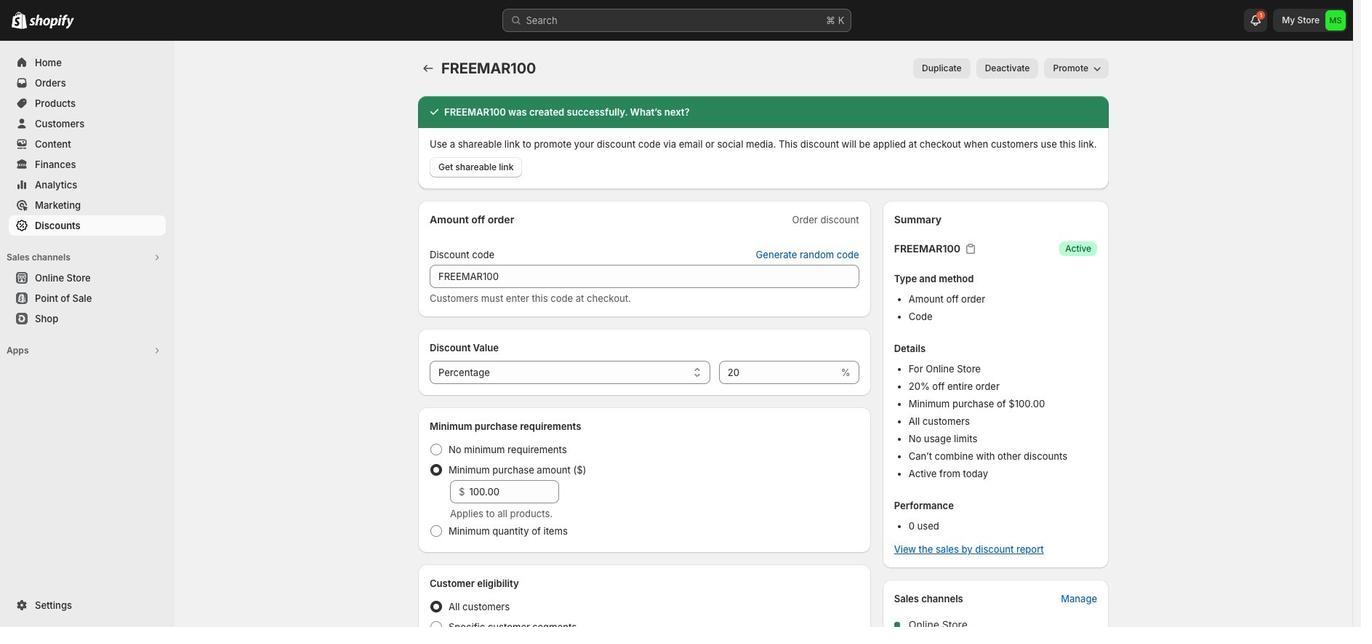 Task type: vqa. For each thing, say whether or not it's contained in the screenshot.
Shopify icon
yes



Task type: locate. For each thing, give the bounding box(es) containing it.
None text field
[[430, 265, 860, 288], [719, 361, 839, 384], [430, 265, 860, 288], [719, 361, 839, 384]]

0.00 text field
[[469, 480, 559, 503]]

shopify image
[[12, 12, 27, 29]]



Task type: describe. For each thing, give the bounding box(es) containing it.
shopify image
[[29, 15, 74, 29]]

my store image
[[1326, 10, 1346, 31]]



